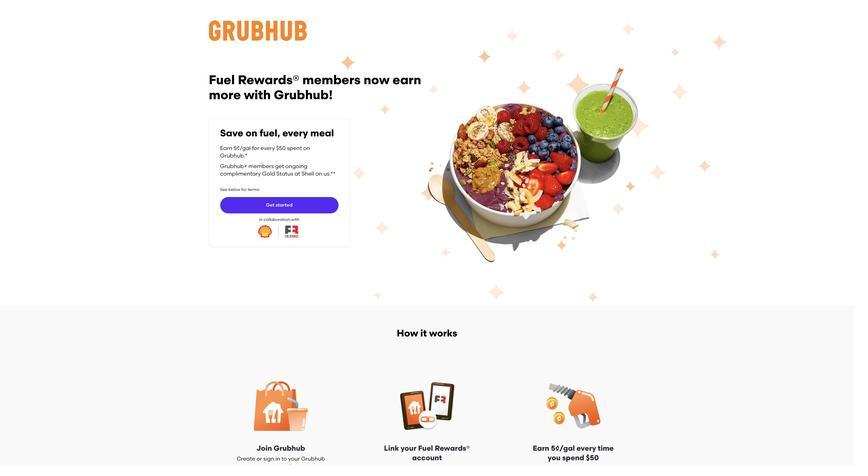 Task type: locate. For each thing, give the bounding box(es) containing it.
0 horizontal spatial 5¢/gal
[[234, 145, 251, 151]]

0 horizontal spatial fuel
[[209, 72, 235, 87]]

2 horizontal spatial on
[[316, 171, 322, 177]]

5¢/gal up you
[[551, 444, 575, 453]]

1 vertical spatial with
[[291, 217, 300, 222]]

5¢/gal inside earn 5¢/gal every time you spend $50
[[551, 444, 575, 453]]

get started button
[[220, 197, 339, 214]]

with inside fuel rewards® members now earn more with grubhub!
[[244, 87, 271, 102]]

every for meal
[[283, 127, 308, 139]]

members
[[303, 72, 361, 87], [249, 163, 274, 170]]

2 vertical spatial every
[[577, 444, 596, 453]]

rewards® inside fuel rewards® members now earn more with grubhub!
[[238, 72, 300, 87]]

every up spend
[[577, 444, 596, 453]]

$50 inside earn 5¢/gal for every $50 spent on grubhub.*
[[276, 145, 286, 151]]

every up spent
[[283, 127, 308, 139]]

1 horizontal spatial on
[[303, 145, 310, 151]]

grubhub up to
[[274, 444, 305, 453]]

1 horizontal spatial rewards®
[[435, 444, 470, 453]]

works
[[429, 327, 458, 339]]

for for 5¢/gal
[[252, 145, 259, 151]]

every down fuel,
[[261, 145, 275, 151]]

1 horizontal spatial members
[[303, 72, 361, 87]]

for inside earn 5¢/gal for every $50 spent on grubhub.*
[[252, 145, 259, 151]]

1 horizontal spatial for
[[252, 145, 259, 151]]

earn up you
[[533, 444, 550, 453]]

complimentary
[[220, 171, 261, 177]]

rewards®
[[238, 72, 300, 87], [435, 444, 470, 453]]

1 horizontal spatial fuel
[[418, 444, 433, 453]]

$50 down time
[[586, 454, 599, 462]]

on left us.**
[[316, 171, 322, 177]]

on inside earn 5¢/gal for every $50 spent on grubhub.*
[[303, 145, 310, 151]]

0 horizontal spatial rewards®
[[238, 72, 300, 87]]

meal
[[311, 127, 334, 139]]

0 vertical spatial rewards®
[[238, 72, 300, 87]]

1 horizontal spatial 5¢/gal
[[551, 444, 575, 453]]

5¢/gal inside earn 5¢/gal for every $50 spent on grubhub.*
[[234, 145, 251, 151]]

two phones, one with the grubhub logo and one with the fuel rewards logo image
[[380, 373, 474, 438]]

5¢/gal
[[234, 145, 251, 151], [551, 444, 575, 453]]

0 vertical spatial earn
[[220, 145, 232, 151]]

earn 5¢/gal every time you spend $50
[[533, 444, 614, 462]]

0 horizontal spatial on
[[246, 127, 257, 139]]

for
[[252, 145, 259, 151], [241, 187, 247, 192]]

earn
[[220, 145, 232, 151], [533, 444, 550, 453]]

us.**
[[324, 171, 336, 177]]

see below for terms.
[[220, 187, 260, 192]]

0 vertical spatial on
[[246, 127, 257, 139]]

save
[[220, 127, 243, 139]]

earn
[[393, 72, 421, 87]]

0 horizontal spatial $50
[[276, 145, 286, 151]]

for down save on fuel, every meal
[[252, 145, 259, 151]]

0 horizontal spatial in
[[259, 217, 263, 222]]

you
[[548, 454, 561, 462]]

at
[[295, 171, 300, 177]]

1 horizontal spatial $50
[[586, 454, 599, 462]]

save on fuel, every meal
[[220, 127, 334, 139]]

now
[[364, 72, 390, 87]]

with down started
[[291, 217, 300, 222]]

0 vertical spatial members
[[303, 72, 361, 87]]

1 vertical spatial in
[[276, 456, 280, 462]]

on right spent
[[303, 145, 310, 151]]

fuel
[[209, 72, 235, 87], [418, 444, 433, 453]]

1 vertical spatial $50
[[586, 454, 599, 462]]

in up the account.
[[276, 456, 280, 462]]

how it works
[[397, 327, 458, 339]]

$50 left spent
[[276, 145, 286, 151]]

$50
[[276, 145, 286, 151], [586, 454, 599, 462]]

grubhub bag and drink illustration image
[[234, 373, 328, 438]]

every inside earn 5¢/gal for every $50 spent on grubhub.*
[[261, 145, 275, 151]]

in left collaboration
[[259, 217, 263, 222]]

$50 inside earn 5¢/gal every time you spend $50
[[586, 454, 599, 462]]

earn inside earn 5¢/gal every time you spend $50
[[533, 444, 550, 453]]

1 vertical spatial rewards®
[[435, 444, 470, 453]]

on left fuel,
[[246, 127, 257, 139]]

0 vertical spatial every
[[283, 127, 308, 139]]

2 horizontal spatial every
[[577, 444, 596, 453]]

1 vertical spatial every
[[261, 145, 275, 151]]

grubhub+ members get ongoing complimentary gold status at shell on us.**
[[220, 163, 336, 177]]

spend
[[563, 454, 585, 462]]

in
[[259, 217, 263, 222], [276, 456, 280, 462]]

0 vertical spatial fuel
[[209, 72, 235, 87]]

earn for earn 5¢/gal for every $50 spent on grubhub.*
[[220, 145, 232, 151]]

earn inside earn 5¢/gal for every $50 spent on grubhub.*
[[220, 145, 232, 151]]

0 horizontal spatial members
[[249, 163, 274, 170]]

1 vertical spatial 5¢/gal
[[551, 444, 575, 453]]

0 horizontal spatial for
[[241, 187, 247, 192]]

0 vertical spatial in
[[259, 217, 263, 222]]

fuel inside link your fuel rewards® account
[[418, 444, 433, 453]]

0 horizontal spatial with
[[244, 87, 271, 102]]

your right link
[[401, 444, 417, 453]]

every
[[283, 127, 308, 139], [261, 145, 275, 151], [577, 444, 596, 453]]

0 horizontal spatial your
[[288, 456, 300, 462]]

earn up grubhub.*
[[220, 145, 232, 151]]

your inside join grubhub create or sign in to your grubhub account.
[[288, 456, 300, 462]]

it
[[421, 327, 427, 339]]

started
[[276, 202, 293, 208]]

your
[[401, 444, 417, 453], [288, 456, 300, 462]]

0 vertical spatial grubhub
[[274, 444, 305, 453]]

1 vertical spatial for
[[241, 187, 247, 192]]

your inside link your fuel rewards® account
[[401, 444, 417, 453]]

with
[[244, 87, 271, 102], [291, 217, 300, 222]]

0 horizontal spatial every
[[261, 145, 275, 151]]

0 vertical spatial 5¢/gal
[[234, 145, 251, 151]]

1 horizontal spatial in
[[276, 456, 280, 462]]

0 vertical spatial $50
[[276, 145, 286, 151]]

in collaboration with
[[259, 217, 300, 222]]

0 vertical spatial your
[[401, 444, 417, 453]]

grubhub
[[274, 444, 305, 453], [301, 456, 325, 462]]

with right more
[[244, 87, 271, 102]]

1 horizontal spatial your
[[401, 444, 417, 453]]

1 vertical spatial earn
[[533, 444, 550, 453]]

every for $50
[[261, 145, 275, 151]]

1 vertical spatial your
[[288, 456, 300, 462]]

see
[[220, 187, 228, 192]]

fuel,
[[260, 127, 280, 139]]

your right to
[[288, 456, 300, 462]]

for right below
[[241, 187, 247, 192]]

0 vertical spatial for
[[252, 145, 259, 151]]

1 vertical spatial members
[[249, 163, 274, 170]]

1 horizontal spatial every
[[283, 127, 308, 139]]

grubhub right to
[[301, 456, 325, 462]]

2 vertical spatial on
[[316, 171, 322, 177]]

on
[[246, 127, 257, 139], [303, 145, 310, 151], [316, 171, 322, 177]]

account
[[412, 454, 442, 462]]

collaboration
[[264, 217, 290, 222]]

1 vertical spatial on
[[303, 145, 310, 151]]

0 vertical spatial with
[[244, 87, 271, 102]]

members inside grubhub+ members get ongoing complimentary gold status at shell on us.**
[[249, 163, 274, 170]]

5¢/gal up grubhub.*
[[234, 145, 251, 151]]

grubhub.*
[[220, 153, 248, 159]]

0 horizontal spatial earn
[[220, 145, 232, 151]]

1 horizontal spatial earn
[[533, 444, 550, 453]]

1 vertical spatial fuel
[[418, 444, 433, 453]]



Task type: vqa. For each thing, say whether or not it's contained in the screenshot.
American for IHOP
no



Task type: describe. For each thing, give the bounding box(es) containing it.
fuel inside fuel rewards® members now earn more with grubhub!
[[209, 72, 235, 87]]

ongoing
[[286, 163, 308, 170]]

gold
[[262, 171, 275, 177]]

time
[[598, 444, 614, 453]]

shell
[[302, 171, 314, 177]]

or
[[257, 456, 262, 462]]

1 horizontal spatial with
[[291, 217, 300, 222]]

to
[[282, 456, 287, 462]]

every inside earn 5¢/gal every time you spend $50
[[577, 444, 596, 453]]

grubhub logo image
[[209, 20, 308, 41]]

how
[[397, 327, 418, 339]]

create
[[237, 456, 255, 462]]

get
[[266, 202, 275, 208]]

for for below
[[241, 187, 247, 192]]

join
[[256, 444, 272, 453]]

members inside fuel rewards® members now earn more with grubhub!
[[303, 72, 361, 87]]

shell fuel rewards logo image
[[245, 225, 314, 238]]

join grubhub create or sign in to your grubhub account.
[[237, 444, 325, 465]]

grubhub+
[[220, 163, 247, 170]]

earn 5¢/gal for every $50 spent on grubhub.*
[[220, 145, 310, 159]]

spent
[[287, 145, 302, 151]]

link your fuel rewards® account
[[384, 444, 470, 462]]

5¢/gal for for
[[234, 145, 251, 151]]

1 vertical spatial grubhub
[[301, 456, 325, 462]]

account.
[[269, 463, 293, 465]]

get
[[275, 163, 284, 170]]

status
[[276, 171, 293, 177]]

fuel rewards® members now earn more with grubhub!
[[209, 72, 421, 102]]

below
[[229, 187, 240, 192]]

rewards® inside link your fuel rewards® account
[[435, 444, 470, 453]]

more
[[209, 87, 241, 102]]

in inside join grubhub create or sign in to your grubhub account.
[[276, 456, 280, 462]]

earn for earn 5¢/gal every time you spend $50
[[533, 444, 550, 453]]

sign
[[263, 456, 274, 462]]

terms.
[[248, 187, 260, 192]]

grubhub!
[[274, 87, 333, 102]]

get started
[[266, 202, 293, 208]]

on inside grubhub+ members get ongoing complimentary gold status at shell on us.**
[[316, 171, 322, 177]]

link
[[384, 444, 399, 453]]

5¢/gal for every
[[551, 444, 575, 453]]

illustration of a gas pump with two cent coins next to it image
[[527, 373, 621, 438]]



